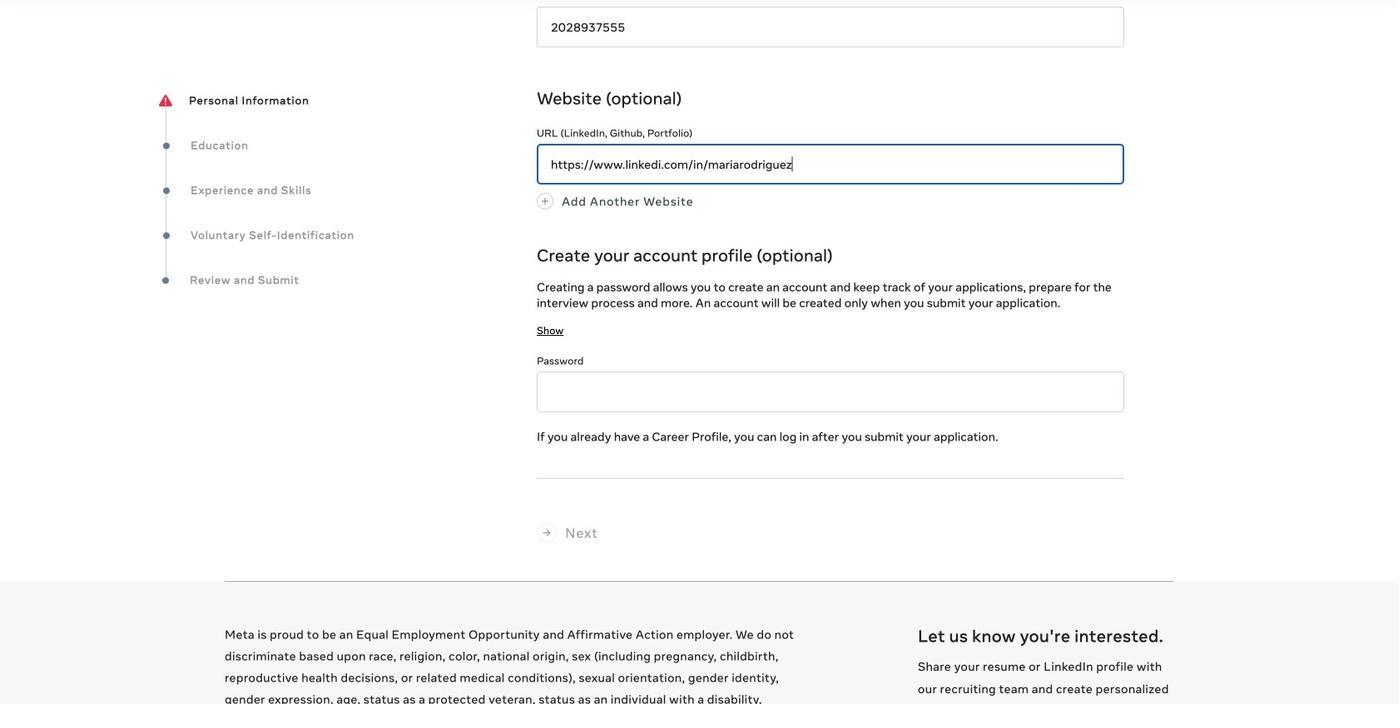 Task type: locate. For each thing, give the bounding box(es) containing it.
None password field
[[537, 372, 1124, 413]]



Task type: describe. For each thing, give the bounding box(es) containing it.
Phone text field
[[537, 7, 1124, 48]]

URL (LinkedIn, Github, Portfolio) text field
[[537, 144, 1124, 185]]



Task type: vqa. For each thing, say whether or not it's contained in the screenshot.
Email text box
no



